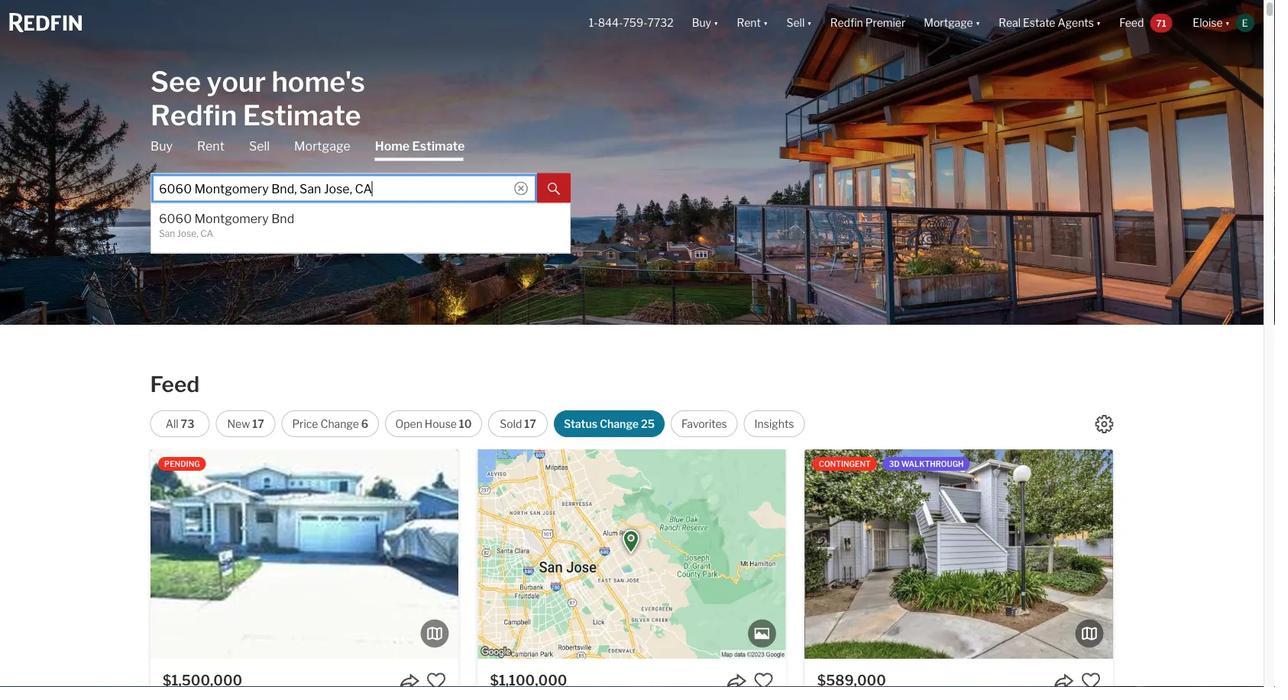 Task type: vqa. For each thing, say whether or not it's contained in the screenshot.
"Redfin Premier"
yes



Task type: locate. For each thing, give the bounding box(es) containing it.
price
[[292, 417, 318, 430]]

17
[[252, 417, 264, 430], [524, 417, 536, 430]]

2 photo of 634 mohican dr, san jose, ca 95123 image from the left
[[459, 449, 767, 659]]

0 horizontal spatial mortgage
[[294, 139, 351, 154]]

1 ▾ from the left
[[714, 16, 719, 29]]

1 horizontal spatial favorite button checkbox
[[1081, 671, 1101, 687]]

1 horizontal spatial feed
[[1120, 16, 1144, 29]]

buy ▾
[[692, 16, 719, 29]]

2 ▾ from the left
[[763, 16, 768, 29]]

17 right new
[[252, 417, 264, 430]]

mortgage inside dropdown button
[[924, 16, 973, 29]]

1 vertical spatial mortgage
[[294, 139, 351, 154]]

tab list containing buy
[[151, 138, 571, 254]]

2 favorite button image from the left
[[754, 671, 774, 687]]

change
[[321, 417, 359, 430], [600, 417, 639, 430]]

▾ left real
[[976, 16, 981, 29]]

0 horizontal spatial 17
[[252, 417, 264, 430]]

0 vertical spatial rent
[[737, 16, 761, 29]]

5 ▾ from the left
[[1097, 16, 1102, 29]]

search input image
[[514, 182, 528, 195]]

buy right '7732'
[[692, 16, 712, 29]]

1 horizontal spatial rent
[[737, 16, 761, 29]]

1 vertical spatial rent
[[197, 139, 225, 154]]

0 vertical spatial sell
[[787, 16, 805, 29]]

▾ for rent ▾
[[763, 16, 768, 29]]

sell right rent ▾
[[787, 16, 805, 29]]

1 horizontal spatial mortgage
[[924, 16, 973, 29]]

favorite button image
[[427, 671, 446, 687], [754, 671, 774, 687]]

change left 25
[[600, 417, 639, 430]]

rent inside tab list
[[197, 139, 225, 154]]

rent left 'sell' link
[[197, 139, 225, 154]]

favorite button checkbox for pending
[[427, 671, 446, 687]]

1 horizontal spatial change
[[600, 417, 639, 430]]

option group containing all
[[150, 410, 805, 437]]

1 horizontal spatial estimate
[[412, 139, 465, 154]]

New radio
[[216, 410, 276, 437]]

2 change from the left
[[600, 417, 639, 430]]

change for 25
[[600, 417, 639, 430]]

feed
[[1120, 16, 1144, 29], [150, 371, 200, 397]]

1 vertical spatial feed
[[150, 371, 200, 397]]

real estate agents ▾ link
[[999, 0, 1102, 46]]

3398 rocky mountain dr, san jose, ca 95127 image
[[478, 449, 786, 659]]

estimate
[[243, 98, 361, 132], [412, 139, 465, 154]]

price change 6
[[292, 417, 369, 430]]

1 horizontal spatial redfin
[[830, 16, 863, 29]]

mortgage ▾
[[924, 16, 981, 29]]

sold
[[500, 417, 522, 430]]

redfin up rent link
[[151, 98, 237, 132]]

17 inside new "option"
[[252, 417, 264, 430]]

0 horizontal spatial favorite button checkbox
[[427, 671, 446, 687]]

sell inside tab list
[[249, 139, 270, 154]]

▾ right rent ▾
[[807, 16, 812, 29]]

25
[[641, 417, 655, 430]]

▾ left rent ▾
[[714, 16, 719, 29]]

photo of 634 mohican dr, san jose, ca 95123 image
[[151, 449, 459, 659], [459, 449, 767, 659]]

sell ▾ button
[[787, 0, 812, 46]]

Open House radio
[[385, 410, 482, 437]]

see
[[151, 65, 201, 98]]

mortgage inside tab list
[[294, 139, 351, 154]]

0 vertical spatial mortgage
[[924, 16, 973, 29]]

redfin inside see your home's redfin estimate
[[151, 98, 237, 132]]

bnd
[[271, 211, 294, 226]]

rent
[[737, 16, 761, 29], [197, 139, 225, 154]]

home estimate
[[375, 139, 465, 154]]

status change 25
[[564, 417, 655, 430]]

mortgage up enter your street address "search box"
[[294, 139, 351, 154]]

estimate right home
[[412, 139, 465, 154]]

rent right buy ▾
[[737, 16, 761, 29]]

▾ left sell ▾
[[763, 16, 768, 29]]

sell ▾
[[787, 16, 812, 29]]

6 ▾ from the left
[[1226, 16, 1230, 29]]

0 vertical spatial redfin
[[830, 16, 863, 29]]

estimate inside see your home's redfin estimate
[[243, 98, 361, 132]]

0 horizontal spatial change
[[321, 417, 359, 430]]

7732
[[648, 16, 674, 29]]

844-
[[598, 16, 623, 29]]

change left 6
[[321, 417, 359, 430]]

71
[[1157, 17, 1167, 28]]

1 vertical spatial sell
[[249, 139, 270, 154]]

all 73
[[166, 417, 194, 430]]

17 inside sold radio
[[524, 417, 536, 430]]

0 horizontal spatial redfin
[[151, 98, 237, 132]]

1 vertical spatial redfin
[[151, 98, 237, 132]]

17 for new 17
[[252, 417, 264, 430]]

submit search image
[[548, 183, 560, 195]]

6060 montgomery bnd link
[[159, 211, 524, 227]]

1 vertical spatial estimate
[[412, 139, 465, 154]]

0 horizontal spatial sell
[[249, 139, 270, 154]]

1 17 from the left
[[252, 417, 264, 430]]

mortgage
[[924, 16, 973, 29], [294, 139, 351, 154]]

1-844-759-7732
[[589, 16, 674, 29]]

buy inside dropdown button
[[692, 16, 712, 29]]

san
[[159, 228, 175, 239]]

redfin left premier
[[830, 16, 863, 29]]

sell
[[787, 16, 805, 29], [249, 139, 270, 154]]

eloise
[[1193, 16, 1223, 29]]

mortgage left real
[[924, 16, 973, 29]]

Price Change radio
[[282, 410, 379, 437]]

0 horizontal spatial rent
[[197, 139, 225, 154]]

1 horizontal spatial sell
[[787, 16, 805, 29]]

sell inside dropdown button
[[787, 16, 805, 29]]

▾ left user photo
[[1226, 16, 1230, 29]]

1 change from the left
[[321, 417, 359, 430]]

your
[[207, 65, 266, 98]]

▾ for mortgage ▾
[[976, 16, 981, 29]]

buy for buy
[[151, 139, 173, 154]]

0 vertical spatial estimate
[[243, 98, 361, 132]]

buy inside tab list
[[151, 139, 173, 154]]

photo of 563 shadow dance dr, san jose, ca 95110 image
[[805, 449, 1113, 659], [1113, 449, 1276, 659]]

▾ right agents
[[1097, 16, 1102, 29]]

1 horizontal spatial 17
[[524, 417, 536, 430]]

estimate up mortgage link
[[243, 98, 361, 132]]

10
[[459, 417, 472, 430]]

1 favorite button image from the left
[[427, 671, 446, 687]]

favorite button checkbox
[[427, 671, 446, 687], [1081, 671, 1101, 687]]

▾ for sell ▾
[[807, 16, 812, 29]]

759-
[[623, 16, 648, 29]]

4 ▾ from the left
[[976, 16, 981, 29]]

1-844-759-7732 link
[[589, 16, 674, 29]]

1 horizontal spatial favorite button image
[[754, 671, 774, 687]]

redfin premier button
[[821, 0, 915, 46]]

Status Change radio
[[554, 410, 665, 437]]

rent for rent ▾
[[737, 16, 761, 29]]

redfin
[[830, 16, 863, 29], [151, 98, 237, 132]]

2 favorite button checkbox from the left
[[1081, 671, 1101, 687]]

0 horizontal spatial favorite button image
[[427, 671, 446, 687]]

0 vertical spatial buy
[[692, 16, 712, 29]]

premier
[[866, 16, 906, 29]]

All radio
[[150, 410, 210, 437]]

contingent
[[819, 459, 871, 468]]

17 right sold
[[524, 417, 536, 430]]

1 horizontal spatial buy
[[692, 16, 712, 29]]

buy
[[692, 16, 712, 29], [151, 139, 173, 154]]

▾
[[714, 16, 719, 29], [763, 16, 768, 29], [807, 16, 812, 29], [976, 16, 981, 29], [1097, 16, 1102, 29], [1226, 16, 1230, 29]]

change for 6
[[321, 417, 359, 430]]

buy link
[[151, 138, 173, 155]]

feed up "all" in the bottom of the page
[[150, 371, 200, 397]]

sell for sell ▾
[[787, 16, 805, 29]]

6060
[[159, 211, 192, 226]]

buy left rent link
[[151, 139, 173, 154]]

feed left 71 in the right top of the page
[[1120, 16, 1144, 29]]

1 vertical spatial buy
[[151, 139, 173, 154]]

favorite button checkbox for contingent
[[1081, 671, 1101, 687]]

rent inside dropdown button
[[737, 16, 761, 29]]

sell down see your home's redfin estimate
[[249, 139, 270, 154]]

Favorites radio
[[671, 410, 738, 437]]

home estimate link
[[375, 138, 465, 161]]

tab list
[[151, 138, 571, 254]]

clear input button
[[514, 184, 528, 198]]

6
[[361, 417, 369, 430]]

real estate agents ▾
[[999, 16, 1102, 29]]

2 17 from the left
[[524, 417, 536, 430]]

0 horizontal spatial estimate
[[243, 98, 361, 132]]

0 horizontal spatial buy
[[151, 139, 173, 154]]

ca
[[200, 228, 213, 239]]

3 ▾ from the left
[[807, 16, 812, 29]]

option group
[[150, 410, 805, 437]]

rent link
[[197, 138, 225, 155]]

real
[[999, 16, 1021, 29]]

3d
[[889, 459, 900, 468]]

all
[[166, 417, 179, 430]]

0 horizontal spatial feed
[[150, 371, 200, 397]]

1 favorite button checkbox from the left
[[427, 671, 446, 687]]



Task type: describe. For each thing, give the bounding box(es) containing it.
see your home's redfin estimate
[[151, 65, 365, 132]]

house
[[425, 417, 457, 430]]

1-
[[589, 16, 598, 29]]

redfin inside button
[[830, 16, 863, 29]]

17 for sold 17
[[524, 417, 536, 430]]

mortgage for mortgage
[[294, 139, 351, 154]]

eloise ▾
[[1193, 16, 1230, 29]]

rent ▾ button
[[728, 0, 778, 46]]

buy ▾ button
[[692, 0, 719, 46]]

2 photo of 563 shadow dance dr, san jose, ca 95110 image from the left
[[1113, 449, 1276, 659]]

user photo image
[[1237, 14, 1255, 32]]

redfin premier
[[830, 16, 906, 29]]

Insights radio
[[744, 410, 805, 437]]

sell for sell
[[249, 139, 270, 154]]

rent for rent
[[197, 139, 225, 154]]

agents
[[1058, 16, 1094, 29]]

sell ▾ button
[[778, 0, 821, 46]]

1 photo of 563 shadow dance dr, san jose, ca 95110 image from the left
[[805, 449, 1113, 659]]

1 photo of 634 mohican dr, san jose, ca 95123 image from the left
[[151, 449, 459, 659]]

jose,
[[177, 228, 198, 239]]

Enter your street address search field
[[151, 173, 537, 204]]

favorite button image
[[1081, 671, 1101, 687]]

6060 montgomery bnd san jose, ca
[[159, 211, 294, 239]]

Sold radio
[[488, 410, 548, 437]]

▾ for eloise ▾
[[1226, 16, 1230, 29]]

73
[[181, 417, 194, 430]]

▾ inside "dropdown button"
[[1097, 16, 1102, 29]]

open house 10
[[395, 417, 472, 430]]

favorite button image for favorite button checkbox related to pending
[[427, 671, 446, 687]]

▾ for buy ▾
[[714, 16, 719, 29]]

new
[[227, 417, 250, 430]]

favorites
[[682, 417, 727, 430]]

montgomery
[[195, 211, 269, 226]]

mortgage for mortgage ▾
[[924, 16, 973, 29]]

sell link
[[249, 138, 270, 155]]

3d walkthrough
[[889, 459, 964, 468]]

status
[[564, 417, 598, 430]]

new 17
[[227, 417, 264, 430]]

home
[[375, 139, 410, 154]]

0 vertical spatial feed
[[1120, 16, 1144, 29]]

pending
[[164, 459, 200, 468]]

walkthrough
[[902, 459, 964, 468]]

estimate inside home estimate link
[[412, 139, 465, 154]]

estate
[[1023, 16, 1056, 29]]

favorite button image for favorite button option
[[754, 671, 774, 687]]

favorite button checkbox
[[754, 671, 774, 687]]

rent ▾ button
[[737, 0, 768, 46]]

mortgage ▾ button
[[915, 0, 990, 46]]

mortgage link
[[294, 138, 351, 155]]

insights
[[755, 417, 794, 430]]

buy ▾ button
[[683, 0, 728, 46]]

home's
[[272, 65, 365, 98]]

mortgage ▾ button
[[924, 0, 981, 46]]

real estate agents ▾ button
[[990, 0, 1111, 46]]

buy for buy ▾
[[692, 16, 712, 29]]

sold 17
[[500, 417, 536, 430]]

open
[[395, 417, 423, 430]]

rent ▾
[[737, 16, 768, 29]]



